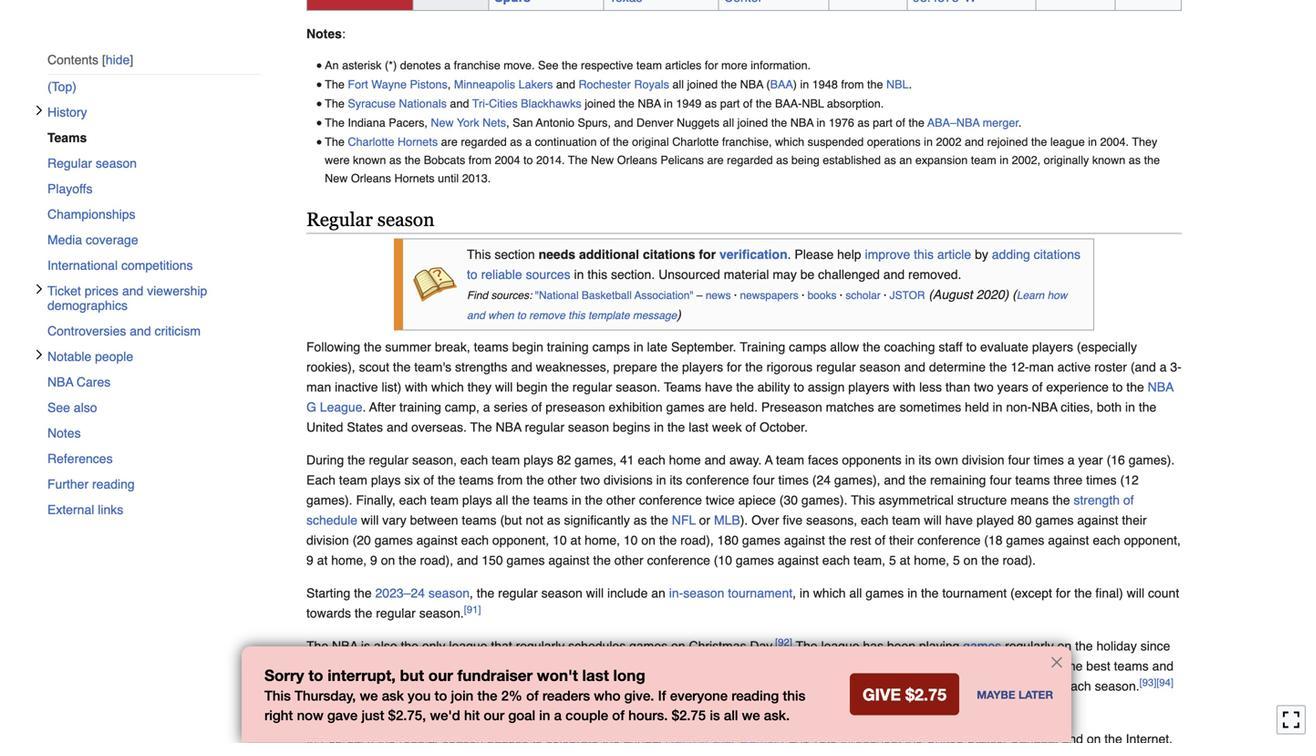 Task type: locate. For each thing, give the bounding box(es) containing it.
until inside are regarded as a continuation of the original charlotte franchise, which suspended operations in 2002 and rejoined the league in 2004. they were known as the bobcats from 2004 to 2014. the new orleans pelicans are regarded as being established as an expansion team in 2002, originally known as the new orleans hornets until 2013.
[[438, 172, 459, 185]]

0 vertical spatial joined
[[688, 78, 718, 91]]

new left the york
[[431, 116, 454, 130]]

last inside sorry to interrupt, but our fundraiser won't last long this thursday
[[583, 667, 609, 685]]

2 horizontal spatial games).
[[1129, 453, 1175, 468]]

opponents
[[842, 453, 902, 468]]

on left you
[[392, 700, 407, 714]]

close image
[[1050, 654, 1065, 669]]

books
[[808, 290, 837, 302]]

1 horizontal spatial [94]
[[1157, 677, 1174, 689]]

its down home
[[670, 473, 683, 488]]

our
[[429, 667, 453, 685], [484, 708, 505, 724]]

1 vertical spatial teams
[[664, 380, 702, 395]]

nba
[[741, 78, 764, 91], [638, 97, 661, 110], [791, 116, 814, 130], [47, 375, 73, 389], [1148, 380, 1174, 395], [1032, 400, 1058, 415], [496, 420, 522, 435], [332, 639, 358, 654], [571, 679, 597, 694], [853, 679, 879, 694]]

to inside learn how and when to remove this template message
[[517, 310, 526, 322]]

season. inside [92] [93] [94] christmas is also notable for nba on television, as the holiday is when the first nba games air on network television each season. [93] [94]
[[1095, 679, 1140, 694]]

we left ask.
[[742, 708, 761, 724]]

at down significantly
[[571, 533, 581, 548]]

fullscreen image
[[1283, 711, 1301, 729]]

(*)
[[385, 59, 397, 72]]

charlotte inside are regarded as a continuation of the original charlotte franchise, which suspended operations in 2002 and rejoined the league in 2004. they were known as the bobcats from 2004 to 2014. the new orleans pelicans are regarded as being established as an expansion team in 2002, originally known as the new orleans hornets until 2013.
[[673, 136, 719, 149]]

faces
[[808, 453, 839, 468]]

in inside in this section. unsourced material may be challenged and removed. find sources: "national basketball association" – news · newspapers · books · scholar · jstor
[[574, 268, 584, 282]]

matches
[[826, 400, 875, 415]]

not inside the [93] though the first christmas day games were not televised until
[[608, 659, 625, 674]]

this up ask.
[[783, 688, 806, 705]]

teams down history
[[47, 130, 87, 145]]

(24
[[813, 473, 831, 488]]

0 vertical spatial orleans
[[617, 154, 658, 167]]

games down team,
[[866, 586, 904, 601]]

other up include
[[615, 554, 644, 568]]

from up (but
[[498, 473, 523, 488]]

are right matches at the bottom right of the page
[[878, 400, 897, 415]]

for inside following the summer break, teams begin training camps in late september. training camps allow the coaching staff to evaluate players (especially rookies), scout the team's strengths and weaknesses, prepare the players for the rigorous regular season and determine the 12-man active roster (and a 3- man inactive list) with which they will begin the regular season. teams have the ability to assign players with less than two years of experience to the
[[727, 360, 742, 375]]

0 horizontal spatial notes
[[47, 426, 81, 441]]

hornets
[[398, 136, 438, 149], [395, 172, 435, 185]]

1 horizontal spatial when
[[773, 679, 804, 694]]

fundraiser
[[458, 667, 533, 685]]

will inside , in which all games in the tournament (except for the final) will count towards the regular season.
[[1127, 586, 1145, 601]]

christmas down that
[[447, 659, 505, 674]]

1 opponent, from the left
[[493, 533, 549, 548]]

have up held.
[[705, 380, 733, 395]]

1 · from the left
[[734, 290, 737, 302]]

league
[[320, 400, 363, 415]]

tournament
[[728, 586, 793, 601], [943, 586, 1007, 601]]

for inside [92] [93] [94] christmas is also notable for nba on television, as the holiday is when the first nba games air on network television each season. [93] [94]
[[552, 679, 567, 694]]

3-
[[1171, 360, 1182, 375]]

1 vertical spatial played
[[828, 659, 866, 674]]

some for featured
[[1017, 659, 1048, 674]]

0 horizontal spatial this
[[265, 688, 291, 705]]

10
[[553, 533, 567, 548], [624, 533, 638, 548]]

ticket prices and viewership demographics link
[[47, 278, 261, 318]]

when inside learn how and when to remove this template message
[[488, 310, 514, 322]]

the right both
[[1139, 400, 1157, 415]]

2 vertical spatial new
[[325, 172, 348, 185]]

games left air
[[882, 679, 920, 694]]

basketball
[[582, 290, 632, 302]]

template
[[588, 310, 630, 322]]

[92] link up [92] [93] [94] christmas is also notable for nba on television, as the holiday is when the first nba games air on network television each season. [93] [94]
[[776, 637, 793, 649]]

notes :
[[307, 26, 346, 41]]

by
[[975, 247, 989, 262]]

of inside are regarded as a continuation of the original charlotte franchise, which suspended operations in 2002 and rejoined the league in 2004. they were known as the bobcats from 2004 to 2014. the new orleans pelicans are regarded as being established as an expansion team in 2002, originally known as the new orleans hornets until 2013.
[[600, 136, 610, 149]]

division
[[962, 453, 1005, 468], [307, 533, 349, 548]]

1 horizontal spatial which
[[776, 136, 805, 149]]

the inside games played on this day have featured some of the best teams and players.
[[1066, 659, 1083, 674]]

other inside ). over five seasons, each team will have played 80 games against their division (20 games against each opponent, 10 at home, 10 on the road), 180 games against the rest of their conference (18 games against each opponent, 9 at home, 9 on the road), and 150 games against the other conference (10 games against each team, 5 at home, 5 on the road).
[[615, 554, 644, 568]]

will vary between teams (but not as significantly as the nfl or mlb
[[358, 513, 741, 528]]

1 horizontal spatial $2.75
[[672, 708, 706, 724]]

nba left 'cities,'
[[1032, 400, 1058, 415]]

for inside , in which all games in the tournament (except for the final) will count towards the regular season.
[[1056, 586, 1071, 601]]

notable
[[507, 679, 549, 694]]

1 horizontal spatial orleans
[[617, 154, 658, 167]]

1 vertical spatial their
[[890, 533, 914, 548]]

0 horizontal spatial 10
[[553, 533, 567, 548]]

1 vertical spatial [92]
[[351, 677, 368, 689]]

2 citations from the left
[[1034, 247, 1081, 262]]

0 horizontal spatial tournament
[[728, 586, 793, 601]]

0 horizontal spatial from
[[469, 154, 492, 167]]

nets
[[483, 116, 506, 130]]

0 horizontal spatial last
[[583, 667, 609, 685]]

0 horizontal spatial also
[[74, 400, 97, 415]]

1 vertical spatial first
[[828, 679, 849, 694]]

1 vertical spatial last
[[583, 667, 609, 685]]

highest-
[[591, 700, 637, 714]]

at
[[571, 533, 581, 548], [317, 554, 328, 568], [900, 554, 911, 568]]

1 horizontal spatial opponent,
[[1125, 533, 1181, 548]]

which
[[776, 136, 805, 149], [432, 380, 464, 395], [814, 586, 846, 601]]

1 horizontal spatial two
[[974, 380, 994, 395]]

man left active
[[1030, 360, 1055, 375]]

0 horizontal spatial games
[[307, 700, 348, 714]]

2 horizontal spatial players
[[1033, 340, 1074, 355]]

2 x small image from the top
[[34, 284, 45, 295]]

times
[[1034, 453, 1065, 468], [779, 473, 809, 488], [1087, 473, 1117, 488]]

0 horizontal spatial known
[[353, 154, 386, 167]]

their down (12
[[1123, 513, 1147, 528]]

1 vertical spatial day
[[434, 700, 454, 714]]

2 horizontal spatial league
[[1051, 136, 1086, 149]]

season inside . after training camp, a series of preseason exhibition games are held. preseason matches are sometimes held in non-nba cities, both in the united states and overseas. the nba regular season begins in the last week of october.
[[568, 420, 610, 435]]

0 horizontal spatial two
[[581, 473, 601, 488]]

( for (
[[1009, 288, 1017, 302]]

with right the list)
[[405, 380, 428, 395]]

that
[[491, 639, 513, 654]]

nationals
[[399, 97, 447, 110]]

and inside ticket prices and viewership demographics
[[122, 284, 144, 298]]

1 vertical spatial players
[[682, 360, 724, 375]]

inactive
[[335, 380, 378, 395]]

1 vertical spatial nbl
[[802, 97, 824, 110]]

0 vertical spatial begin
[[512, 340, 544, 355]]

the up asymmetrical
[[909, 473, 927, 488]]

0 horizontal spatial regularly
[[516, 639, 565, 654]]

( for ( august 2020 )
[[929, 288, 933, 302]]

the up playing
[[922, 586, 939, 601]]

also right join
[[480, 679, 503, 694]]

are
[[441, 136, 458, 149], [708, 154, 724, 167], [708, 400, 727, 415], [878, 400, 897, 415]]

team up royals
[[637, 59, 662, 72]]

ticket prices and viewership demographics
[[47, 284, 207, 313]]

10 down significantly
[[624, 533, 638, 548]]

2 opponent, from the left
[[1125, 533, 1181, 548]]

when down sources:
[[488, 310, 514, 322]]

players up active
[[1033, 340, 1074, 355]]

0 horizontal spatial players
[[682, 360, 724, 375]]

have inside following the summer break, teams begin training camps in late september. training camps allow the coaching staff to evaluate players (especially rookies), scout the team's strengths and weaknesses, prepare the players for the rigorous regular season and determine the 12-man active roster (and a 3- man inactive list) with which they will begin the regular season. teams have the ability to assign players with less than two years of experience to the
[[705, 380, 733, 395]]

1 horizontal spatial at
[[571, 533, 581, 548]]

played inside games played on this day have featured some of the best teams and players.
[[828, 659, 866, 674]]

0 horizontal spatial reading
[[92, 477, 135, 492]]

further reading link
[[47, 472, 261, 497]]

wayne
[[372, 78, 407, 91]]

which inside following the summer break, teams begin training camps in late september. training camps allow the coaching staff to evaluate players (especially rookies), scout the team's strengths and weaknesses, prepare the players for the rigorous regular season and determine the 12-man active roster (and a 3- man inactive list) with which they will begin the regular season. teams have the ability to assign players with less than two years of experience to the
[[432, 380, 464, 395]]

2 horizontal spatial new
[[591, 154, 614, 167]]

1 vertical spatial our
[[484, 708, 505, 724]]

holiday inside regularly on the holiday since 1947,
[[1097, 639, 1138, 654]]

and left 150
[[457, 554, 478, 568]]

first left give
[[828, 679, 849, 694]]

maybe later button
[[977, 680, 1054, 711]]

regular inside during the regular season, each team plays 82 games, 41 each home and away. a team faces opponents in its own division four times a year (16 games). each team plays six of the teams from the other two divisions in its conference four times (24 games), and the remaining four teams three times (12 games). finally, each team plays all the teams in the other conference twice apiece (30 games). this asymmetrical structure means the
[[369, 453, 409, 468]]

some
[[1017, 659, 1048, 674], [521, 700, 552, 714]]

, inside , in which all games in the tournament (except for the final) will count towards the regular season.
[[793, 586, 797, 601]]

games for been
[[307, 700, 348, 714]]

also inside the nba is also the only league that regularly schedules games on christmas day. [92] the league has been playing games
[[374, 639, 397, 654]]

tournament inside , in which all games in the tournament (except for the final) will count towards the regular season.
[[943, 586, 1007, 601]]

0 horizontal spatial [93] link
[[339, 657, 356, 669]]

fort
[[348, 78, 368, 91]]

away.
[[730, 453, 762, 468]]

determine
[[930, 360, 986, 375]]

will inside ). over five seasons, each team will have played 80 games against their division (20 games against each opponent, 10 at home, 10 on the road), 180 games against the rest of their conference (18 games against each opponent, 9 at home, 9 on the road), and 150 games against the other conference (10 games against each team, 5 at home, 5 on the road).
[[925, 513, 942, 528]]

0 horizontal spatial road),
[[420, 554, 454, 568]]

further reading
[[47, 477, 135, 492]]

this
[[914, 247, 934, 262], [588, 268, 608, 282], [569, 310, 585, 322], [887, 659, 907, 674], [783, 688, 806, 705], [410, 700, 430, 714]]

0 vertical spatial when
[[488, 310, 514, 322]]

pistons
[[410, 78, 448, 91]]

1 vertical spatial )
[[1005, 288, 1009, 302]]

syracuse nationals link
[[348, 97, 447, 110]]

0 horizontal spatial see
[[47, 400, 70, 415]]

controversies and criticism
[[47, 324, 201, 338]]

nbl up operations
[[887, 78, 909, 91]]

october.
[[760, 420, 808, 435]]

1 horizontal spatial not
[[608, 659, 625, 674]]

0 horizontal spatial regarded
[[461, 136, 507, 149]]

played inside ). over five seasons, each team will have played 80 games against their division (20 games against each opponent, 10 at home, 10 on the road), 180 games against the rest of their conference (18 games against each opponent, 9 at home, 9 on the road), and 150 games against the other conference (10 games against each team, 5 at home, 5 on the road).
[[977, 513, 1015, 528]]

for up games played on this day have been some of the highest-rated games during a particular season. at the bottom
[[552, 679, 567, 694]]

new inside an asterisk (*) denotes a franchise move. see the respective team articles for more information. the fort wayne pistons , minneapolis lakers and rochester royals all joined the nba ( baa ) in 1948 from the nbl . the syracuse nationals and tri-cities blackhawks joined the nba in 1949 as part of the baa-nbl absorption. the indiana pacers, new york nets , san antonio spurs, and denver nuggets all joined the nba in 1976 as part of the aba–nba merger .
[[431, 116, 454, 130]]

this down games),
[[852, 493, 876, 508]]

played for games played on this day have featured some of the best teams and players.
[[828, 659, 866, 674]]

day inside games played on this day have featured some of the best teams and players.
[[911, 659, 931, 674]]

plays up 150
[[463, 493, 492, 508]]

this inside , we ask you to join the 2% of readers who give. if everyone reading this right now gave just
[[783, 688, 806, 705]]

the up held.
[[737, 380, 754, 395]]

at up starting
[[317, 554, 328, 568]]

1 vertical spatial joined
[[585, 97, 616, 110]]

to right 'staff'
[[967, 340, 977, 355]]

opponent, up 'count'
[[1125, 533, 1181, 548]]

0 vertical spatial which
[[776, 136, 805, 149]]

1 vertical spatial two
[[581, 473, 601, 488]]

to
[[524, 154, 533, 167], [467, 268, 478, 282], [517, 310, 526, 322], [967, 340, 977, 355], [794, 380, 805, 395], [1113, 380, 1124, 395], [309, 667, 324, 685], [435, 688, 447, 705]]

the down weaknesses,
[[551, 380, 569, 395]]

2 [94] from the left
[[1157, 677, 1174, 689]]

1 horizontal spatial [94] link
[[1157, 677, 1174, 689]]

0 horizontal spatial (
[[767, 78, 771, 91]]

the down continuation
[[568, 154, 588, 167]]

an left the in-
[[652, 586, 666, 601]]

and up asymmetrical
[[884, 473, 906, 488]]

0 horizontal spatial [93]
[[339, 657, 356, 669]]

team inside an asterisk (*) denotes a franchise move. see the respective team articles for more information. the fort wayne pistons , minneapolis lakers and rochester royals all joined the nba ( baa ) in 1948 from the nbl . the syracuse nationals and tri-cities blackhawks joined the nba in 1949 as part of the baa-nbl absorption. the indiana pacers, new york nets , san antonio spurs, and denver nuggets all joined the nba in 1976 as part of the aba–nba merger .
[[637, 59, 662, 72]]

league inside are regarded as a continuation of the original charlotte franchise, which suspended operations in 2002 and rejoined the league in 2004. they were known as the bobcats from 2004 to 2014. the new orleans pelicans are regarded as being established as an expansion team in 2002, originally known as the new orleans hornets until 2013.
[[1051, 136, 1086, 149]]

1 [94] from the left
[[385, 677, 402, 689]]

road), up 2023–24 season link
[[420, 554, 454, 568]]

united
[[307, 420, 343, 435]]

[93] link down since
[[1140, 677, 1157, 689]]

see also
[[47, 400, 97, 415]]

this up basketball
[[588, 268, 608, 282]]

[94] link down since
[[1157, 677, 1174, 689]]

1 horizontal spatial )
[[794, 78, 797, 91]]

1 horizontal spatial 10
[[624, 533, 638, 548]]

we
[[360, 688, 378, 705], [742, 708, 761, 724]]

home
[[669, 453, 701, 468]]

to up find
[[467, 268, 478, 282]]

training up weaknesses,
[[547, 340, 589, 355]]

sources
[[526, 268, 571, 282]]

2 vertical spatial christmas
[[406, 679, 463, 694]]

teams right the six
[[459, 473, 494, 488]]

team down asymmetrical
[[893, 513, 921, 528]]

their
[[1123, 513, 1147, 528], [890, 533, 914, 548]]

1 horizontal spatial tournament
[[943, 586, 1007, 601]]

2 5 from the left
[[953, 554, 961, 568]]

2 regularly from the left
[[1006, 639, 1055, 654]]

0 horizontal spatial holiday
[[716, 679, 757, 694]]

regular
[[817, 360, 856, 375], [573, 380, 613, 395], [525, 420, 565, 435], [369, 453, 409, 468], [498, 586, 538, 601], [376, 606, 416, 621]]

games inside the [93] though the first christmas day games were not televised until
[[534, 659, 573, 674]]

and inside learn how and when to remove this template message
[[467, 310, 485, 322]]

season up "playoffs" link
[[96, 156, 137, 170]]

the inside , we ask you to join the 2% of readers who give. if everyone reading this right now gave just
[[478, 688, 498, 705]]

[93] inside the [93] though the first christmas day games were not televised until
[[339, 657, 356, 669]]

0 horizontal spatial an
[[652, 586, 666, 601]]

conference up the in-
[[647, 554, 711, 568]]

best
[[1087, 659, 1111, 674]]

this up reliable
[[467, 247, 491, 262]]

citations up 'how' at the right
[[1034, 247, 1081, 262]]

1 vertical spatial part
[[873, 116, 893, 130]]

1 horizontal spatial teams
[[664, 380, 702, 395]]

until inside the [93] though the first christmas day games were not televised until
[[683, 659, 706, 674]]

coverage
[[86, 233, 138, 247]]

royals
[[634, 78, 670, 91]]

media
[[47, 233, 82, 247]]

2 horizontal spatial also
[[480, 679, 503, 694]]

games inside . after training camp, a series of preseason exhibition games are held. preseason matches are sometimes held in non-nba cities, both in the united states and overseas. the nba regular season begins in the last week of october.
[[667, 400, 705, 415]]

on down has
[[870, 659, 884, 674]]

1 horizontal spatial (
[[929, 288, 933, 302]]

0 horizontal spatial [94]
[[385, 677, 402, 689]]

2 horizontal spatial joined
[[738, 116, 769, 130]]

1 x small image from the top
[[34, 105, 45, 116]]

1 vertical spatial an
[[652, 586, 666, 601]]

aba–nba merger link
[[928, 116, 1019, 130]]

1 horizontal spatial notes
[[307, 26, 342, 41]]

sorry to interrupt, but our fundraiser won't last long this thursday
[[265, 667, 646, 705]]

since
[[1141, 639, 1171, 654]]

training inside . after training camp, a series of preseason exhibition games are held. preseason matches are sometimes held in non-nba cities, both in the united states and overseas. the nba regular season begins in the last week of october.
[[400, 400, 442, 415]]

and down please help improve this article by
[[884, 268, 905, 282]]

controversies
[[47, 324, 126, 338]]

. up operations
[[909, 78, 912, 91]]

bobcats
[[424, 154, 466, 167]]

been right has
[[888, 639, 916, 654]]

to inside are regarded as a continuation of the original charlotte franchise, which suspended operations in 2002 and rejoined the league in 2004. they were known as the bobcats from 2004 to 2014. the new orleans pelicans are regarded as being established as an expansion team in 2002, originally known as the new orleans hornets until 2013.
[[524, 154, 533, 167]]

2 vertical spatial from
[[498, 473, 523, 488]]

team
[[637, 59, 662, 72], [971, 154, 997, 167], [492, 453, 520, 468], [776, 453, 805, 468], [339, 473, 368, 488], [431, 493, 459, 508], [893, 513, 921, 528]]

all down team,
[[850, 586, 863, 601]]

, inside , we ask you to join the 2% of readers who give. if everyone reading this right now gave just
[[353, 688, 356, 705]]

1 vertical spatial when
[[773, 679, 804, 694]]

0 horizontal spatial our
[[429, 667, 453, 685]]

1 horizontal spatial we
[[742, 708, 761, 724]]

on up highest-
[[600, 679, 614, 694]]

2 tournament from the left
[[943, 586, 1007, 601]]

notes down the "see also"
[[47, 426, 81, 441]]

when
[[488, 310, 514, 322], [773, 679, 804, 694]]

each down the six
[[399, 493, 427, 508]]

the inside the nba is also the only league that regularly schedules games on christmas day. [92] the league has been playing games
[[401, 639, 419, 654]]

from inside during the regular season, each team plays 82 games, 41 each home and away. a team faces opponents in its own division four times a year (16 games). each team plays six of the teams from the other two divisions in its conference four times (24 games), and the remaining four teams three times (12 games). finally, each team plays all the teams in the other conference twice apiece (30 games). this asymmetrical structure means the
[[498, 473, 523, 488]]

the down three
[[1053, 493, 1071, 508]]

0 vertical spatial holiday
[[1097, 639, 1138, 654]]

0 horizontal spatial some
[[521, 700, 552, 714]]

5 right team,
[[890, 554, 897, 568]]

( inside an asterisk (*) denotes a franchise move. see the respective team articles for more information. the fort wayne pistons , minneapolis lakers and rochester royals all joined the nba ( baa ) in 1948 from the nbl . the syracuse nationals and tri-cities blackhawks joined the nba in 1949 as part of the baa-nbl absorption. the indiana pacers, new york nets , san antonio spurs, and denver nuggets all joined the nba in 1976 as part of the aba–nba merger .
[[767, 78, 771, 91]]

2 vertical spatial plays
[[463, 493, 492, 508]]

all inside , in which all games in the tournament (except for the final) will count towards the regular season.
[[850, 586, 863, 601]]

regular inside regular season link
[[47, 156, 92, 170]]

material
[[724, 268, 770, 282]]

0 vertical spatial our
[[429, 667, 453, 685]]

as inside [92] [93] [94] christmas is also notable for nba on television, as the holiday is when the first nba games air on network television each season. [93] [94]
[[678, 679, 691, 694]]

1 with from the left
[[405, 380, 428, 395]]

notable people
[[47, 349, 133, 364]]

2 · from the left
[[802, 290, 805, 302]]

1 horizontal spatial 9
[[370, 554, 378, 568]]

on inside games played on this day have featured some of the best teams and players.
[[870, 659, 884, 674]]

1 horizontal spatial from
[[498, 473, 523, 488]]

[92] inside [92] [93] [94] christmas is also notable for nba on television, as the holiday is when the first nba games air on network television each season. [93] [94]
[[351, 677, 368, 689]]

to inside "adding citations to reliable sources"
[[467, 268, 478, 282]]

teams inside games played on this day have featured some of the best teams and players.
[[1115, 659, 1149, 674]]

goal
[[509, 708, 536, 724]]

last up who
[[583, 667, 609, 685]]

to right 2004
[[524, 154, 533, 167]]

playoffs link
[[47, 176, 261, 202]]

1 vertical spatial games
[[307, 700, 348, 714]]

1 horizontal spatial nbl
[[887, 78, 909, 91]]

move.
[[504, 59, 535, 72]]

readers
[[543, 688, 590, 705]]

1 horizontal spatial last
[[689, 420, 709, 435]]

2 charlotte from the left
[[673, 136, 719, 149]]

their right rest
[[890, 533, 914, 548]]

each right season,
[[461, 453, 488, 468]]

two inside following the summer break, teams begin training camps in late september. training camps allow the coaching staff to evaluate players (especially rookies), scout the team's strengths and weaknesses, prepare the players for the rigorous regular season and determine the 12-man active roster (and a 3- man inactive list) with which they will begin the regular season. teams have the ability to assign players with less than two years of experience to the
[[974, 380, 994, 395]]

1 vertical spatial this
[[852, 493, 876, 508]]

network
[[959, 679, 1004, 694]]

players.
[[307, 679, 351, 694]]

other down 82
[[548, 473, 577, 488]]

in inside following the summer break, teams begin training camps in late september. training camps allow the coaching staff to evaluate players (especially rookies), scout the team's strengths and weaknesses, prepare the players for the rigorous regular season and determine the 12-man active roster (and a 3- man inactive list) with which they will begin the regular season. teams have the ability to assign players with less than two years of experience to the
[[634, 340, 644, 355]]

teams inside following the summer break, teams begin training camps in late september. training camps allow the coaching staff to evaluate players (especially rookies), scout the team's strengths and weaknesses, prepare the players for the rigorous regular season and determine the 12-man active roster (and a 3- man inactive list) with which they will begin the regular season. teams have the ability to assign players with less than two years of experience to the
[[474, 340, 509, 355]]

assign
[[808, 380, 845, 395]]

1 regularly from the left
[[516, 639, 565, 654]]

citations up unsourced
[[643, 247, 696, 262]]

2 camps from the left
[[789, 340, 827, 355]]

ability
[[758, 380, 791, 395]]

(
[[767, 78, 771, 91], [929, 288, 933, 302], [1009, 288, 1017, 302]]

to inside , we ask you to join the 2% of readers who give. if everyone reading this right now gave just
[[435, 688, 447, 705]]

0 horizontal spatial day
[[434, 700, 454, 714]]

our for but
[[429, 667, 453, 685]]

holiday up "best"
[[1097, 639, 1138, 654]]

games,
[[575, 453, 617, 468]]

games right if
[[669, 700, 708, 714]]

1 horizontal spatial were
[[576, 659, 604, 674]]

x small image for history
[[34, 105, 45, 116]]

a inside following the summer break, teams begin training camps in late september. training camps allow the coaching staff to evaluate players (especially rookies), scout the team's strengths and weaknesses, prepare the players for the rigorous regular season and determine the 12-man active roster (and a 3- man inactive list) with which they will begin the regular season. teams have the ability to assign players with less than two years of experience to the
[[1160, 360, 1167, 375]]

2 [94] link from the left
[[1157, 677, 1174, 689]]

0 horizontal spatial with
[[405, 380, 428, 395]]

prices
[[85, 284, 119, 298]]

and
[[557, 78, 576, 91], [450, 97, 469, 110], [614, 116, 634, 130], [965, 136, 985, 149], [884, 268, 905, 282], [122, 284, 144, 298], [467, 310, 485, 322], [130, 324, 151, 338], [511, 360, 533, 375], [905, 360, 926, 375], [387, 420, 408, 435], [705, 453, 726, 468], [884, 473, 906, 488], [457, 554, 478, 568], [1153, 659, 1174, 674]]

team inside ). over five seasons, each team will have played 80 games against their division (20 games against each opponent, 10 at home, 10 on the road), 180 games against the rest of their conference (18 games against each opponent, 9 at home, 9 on the road), and 150 games against the other conference (10 games against each team, 5 at home, 5 on the road).
[[893, 513, 921, 528]]

games inside games played on this day have featured some of the best teams and players.
[[784, 659, 825, 674]]

the left respective
[[562, 59, 578, 72]]

regularly
[[516, 639, 565, 654], [1006, 639, 1055, 654]]

an asterisk (*) denotes a franchise move. see the respective team articles for more information. the fort wayne pistons , minneapolis lakers and rochester royals all joined the nba ( baa ) in 1948 from the nbl . the syracuse nationals and tri-cities blackhawks joined the nba in 1949 as part of the baa-nbl absorption. the indiana pacers, new york nets , san antonio spurs, and denver nuggets all joined the nba in 1976 as part of the aba–nba merger .
[[325, 59, 1022, 130]]

0 horizontal spatial played
[[351, 700, 389, 714]]

charlotte down indiana
[[348, 136, 395, 149]]

adding citations to reliable sources link
[[467, 247, 1081, 282]]

regular down preseason
[[525, 420, 565, 435]]

some down the notable
[[521, 700, 552, 714]]

this section needs additional citations for verification .
[[467, 247, 792, 262]]

the inside are regarded as a continuation of the original charlotte franchise, which suspended operations in 2002 and rejoined the league in 2004. they were known as the bobcats from 2004 to 2014. the new orleans pelicans are regarded as being established as an expansion team in 2002, originally known as the new orleans hornets until 2013.
[[568, 154, 588, 167]]

0 horizontal spatial first
[[423, 659, 444, 674]]

1 horizontal spatial played
[[828, 659, 866, 674]]

external links
[[47, 503, 123, 517]]

0 vertical spatial )
[[794, 78, 797, 91]]

regular inside , in which all games in the tournament (except for the final) will count towards the regular season.
[[376, 606, 416, 621]]

continuation
[[535, 136, 597, 149]]

see
[[538, 59, 559, 72], [47, 400, 70, 415]]

1 horizontal spatial camps
[[789, 340, 827, 355]]

games right 80
[[1036, 513, 1074, 528]]

also inside [92] [93] [94] christmas is also notable for nba on television, as the holiday is when the first nba games air on network television each season. [93] [94]
[[480, 679, 503, 694]]

been inside the nba is also the only league that regularly schedules games on christmas day. [92] the league has been playing games
[[888, 639, 916, 654]]

day for featured
[[911, 659, 931, 674]]

known down the charlotte hornets
[[353, 154, 386, 167]]

0 vertical spatial regarded
[[461, 136, 507, 149]]

[93] down though on the bottom of the page
[[368, 677, 385, 689]]

is up particular
[[760, 679, 770, 694]]

x small image
[[34, 105, 45, 116], [34, 284, 45, 295]]

towards
[[307, 606, 351, 621]]

season down (10
[[684, 586, 725, 601]]

thursday
[[295, 688, 353, 705]]

0 horizontal spatial division
[[307, 533, 349, 548]]

1 horizontal spatial with
[[894, 380, 916, 395]]

1 vertical spatial regarded
[[727, 154, 773, 167]]

games for featured
[[784, 659, 825, 674]]

and inside ). over five seasons, each team will have played 80 games against their division (20 games against each opponent, 10 at home, 10 on the road), 180 games against the rest of their conference (18 games against each opponent, 9 at home, 9 on the road), and 150 games against the other conference (10 games against each team, 5 at home, 5 on the road).
[[457, 554, 478, 568]]

two inside during the regular season, each team plays 82 games, 41 each home and away. a team faces opponents in its own division four times a year (16 games). each team plays six of the teams from the other two divisions in its conference four times (24 games), and the remaining four teams three times (12 games). finally, each team plays all the teams in the other conference twice apiece (30 games). this asymmetrical structure means the
[[581, 473, 601, 488]]

give $2.75
[[863, 685, 947, 705]]

1 9 from the left
[[307, 554, 314, 568]]

during
[[711, 700, 747, 714]]

remaining
[[931, 473, 987, 488]]

pacers,
[[389, 116, 428, 130]]

team down series
[[492, 453, 520, 468]]

· right books link
[[840, 290, 843, 302]]

playing
[[920, 639, 960, 654]]

hornets down "bobcats"
[[395, 172, 435, 185]]

x small image for ticket prices and viewership demographics
[[34, 284, 45, 295]]

from inside are regarded as a continuation of the original charlotte franchise, which suspended operations in 2002 and rejoined the league in 2004. they were known as the bobcats from 2004 to 2014. the new orleans pelicans are regarded as being established as an expansion team in 2002, originally known as the new orleans hornets until 2013.
[[469, 154, 492, 167]]

of inside strength of schedule
[[1124, 493, 1135, 508]]



Task type: vqa. For each thing, say whether or not it's contained in the screenshot.
the topmost X Small icon
yes



Task type: describe. For each thing, give the bounding box(es) containing it.
later
[[1019, 689, 1054, 702]]

christmas inside the [93] though the first christmas day games were not televised until
[[447, 659, 505, 674]]

baa-
[[775, 97, 802, 110]]

all up franchise,
[[723, 116, 735, 130]]

nbl link
[[887, 78, 909, 91]]

minneapolis lakers link
[[454, 78, 553, 91]]

last inside . after training camp, a series of preseason exhibition games are held. preseason matches are sometimes held in non-nba cities, both in the united states and overseas. the nba regular season begins in the last week of october.
[[689, 420, 709, 435]]

(top) link
[[47, 74, 261, 99]]

the up 2002, on the right top of the page
[[1032, 136, 1048, 149]]

first inside the [93] though the first christmas day games were not televised until
[[423, 659, 444, 674]]

(especially
[[1077, 340, 1138, 355]]

rigorous
[[767, 360, 813, 375]]

0 horizontal spatial times
[[779, 473, 809, 488]]

day.
[[750, 639, 776, 654]]

the down season,
[[438, 473, 456, 488]]

( august 2020 )
[[929, 288, 1009, 302]]

the right during
[[348, 453, 366, 468]]

2 horizontal spatial times
[[1087, 473, 1117, 488]]

0 vertical spatial [92] link
[[776, 637, 793, 649]]

challenged
[[819, 268, 880, 282]]

2 horizontal spatial )
[[1005, 288, 1009, 302]]

1 horizontal spatial home,
[[585, 533, 620, 548]]

on up 2023–24
[[381, 554, 395, 568]]

0 vertical spatial reading
[[92, 477, 135, 492]]

0 vertical spatial their
[[1123, 513, 1147, 528]]

this inside games played on this day have featured some of the best teams and players.
[[887, 659, 907, 674]]

team's
[[414, 360, 452, 375]]

history
[[47, 105, 87, 119]]

nba down the notable
[[47, 375, 73, 389]]

1 vertical spatial new
[[591, 154, 614, 167]]

the down charlotte hornets link
[[405, 154, 421, 167]]

–
[[697, 290, 703, 302]]

how
[[1048, 290, 1068, 302]]

cities,
[[1061, 400, 1094, 415]]

this up removed.
[[914, 247, 934, 262]]

team,
[[854, 554, 886, 568]]

have inside games played on this day have featured some of the best teams and players.
[[935, 659, 963, 674]]

of inside games played on this day have featured some of the best teams and players.
[[1051, 659, 1062, 674]]

as up 2004
[[510, 136, 522, 149]]

the inside . after training camp, a series of preseason exhibition games are held. preseason matches are sometimes held in non-nba cities, both in the united states and overseas. the nba regular season begins in the last week of october.
[[470, 420, 492, 435]]

this inside during the regular season, each team plays 82 games, 41 each home and away. a team faces opponents in its own division four times a year (16 games). each team plays six of the teams from the other two divisions in its conference four times (24 games), and the remaining four teams three times (12 games). finally, each team plays all the teams in the other conference twice apiece (30 games). this asymmetrical structure means the
[[852, 493, 876, 508]]

2 horizontal spatial $2.75
[[906, 685, 947, 705]]

all down everyone
[[724, 708, 739, 724]]

nba g league link
[[307, 380, 1174, 415]]

0 horizontal spatial at
[[317, 554, 328, 568]]

reading inside , we ask you to join the 2% of readers who give. if everyone reading this right now gave just
[[732, 688, 779, 705]]

the left baa-
[[756, 97, 772, 110]]

0 vertical spatial not
[[526, 513, 544, 528]]

four up means
[[1009, 453, 1031, 468]]

hornets inside are regarded as a continuation of the original charlotte franchise, which suspended operations in 2002 and rejoined the league in 2004. they were known as the bobcats from 2004 to 2014. the new orleans pelicans are regarded as being established as an expansion team in 2002, originally known as the new orleans hornets until 2013.
[[395, 172, 435, 185]]

[92] inside the nba is also the only league that regularly schedules games on christmas day. [92] the league has been playing games
[[776, 637, 793, 649]]

as down charlotte hornets link
[[389, 154, 402, 167]]

0 horizontal spatial league
[[449, 639, 488, 654]]

season. inside following the summer break, teams begin training camps in late september. training camps allow the coaching staff to evaluate players (especially rookies), scout the team's strengths and weaknesses, prepare the players for the rigorous regular season and determine the 12-man active roster (and a 3- man inactive list) with which they will begin the regular season. teams have the ability to assign players with less than two years of experience to the
[[616, 380, 661, 395]]

on left road). at the bottom right
[[964, 554, 978, 568]]

1 citations from the left
[[643, 247, 696, 262]]

0 horizontal spatial its
[[670, 473, 683, 488]]

the left final) on the bottom right of page
[[1075, 586, 1093, 601]]

0 vertical spatial this
[[467, 247, 491, 262]]

a down readers
[[554, 708, 562, 724]]

(top)
[[47, 79, 77, 94]]

regularly inside regularly on the holiday since 1947,
[[1006, 639, 1055, 654]]

you
[[408, 688, 431, 705]]

season. inside , in which all games in the tournament (except for the final) will count towards the regular season.
[[419, 606, 464, 621]]

1 horizontal spatial [93]
[[368, 677, 385, 689]]

1 vertical spatial we
[[742, 708, 761, 724]]

significantly
[[564, 513, 630, 528]]

, left minneapolis
[[448, 78, 451, 91]]

1 horizontal spatial players
[[849, 380, 890, 395]]

for inside an asterisk (*) denotes a franchise move. see the respective team articles for more information. the fort wayne pistons , minneapolis lakers and rochester royals all joined the nba ( baa ) in 1948 from the nbl . the syracuse nationals and tri-cities blackhawks joined the nba in 1949 as part of the baa-nbl absorption. the indiana pacers, new york nets , san antonio spurs, and denver nuggets all joined the nba in 1976 as part of the aba–nba merger .
[[705, 59, 719, 72]]

0 horizontal spatial nbl
[[802, 97, 824, 110]]

day for been
[[434, 700, 454, 714]]

the down seasons,
[[829, 533, 847, 548]]

1 horizontal spatial regarded
[[727, 154, 773, 167]]

this inside in this section. unsourced material may be challenged and removed. find sources: "national basketball association" – news · newspapers · books · scholar · jstor
[[588, 268, 608, 282]]

season. left give
[[817, 700, 862, 714]]

1 vertical spatial plays
[[371, 473, 401, 488]]

mlb link
[[714, 513, 741, 528]]

holiday inside [92] [93] [94] christmas is also notable for nba on television, as the holiday is when the first nba games air on network television each season. [93] [94]
[[716, 679, 757, 694]]

1 charlotte from the left
[[348, 136, 395, 149]]

schedules
[[569, 639, 626, 654]]

antonio
[[536, 116, 575, 130]]

this left we'd on the left bottom of page
[[410, 700, 430, 714]]

season up the schedules
[[542, 586, 583, 601]]

as left being
[[777, 154, 789, 167]]

0 horizontal spatial new
[[325, 172, 348, 185]]

which inside are regarded as a continuation of the original charlotte franchise, which suspended operations in 2002 and rejoined the league in 2004. they were known as the bobcats from 2004 to 2014. the new orleans pelicans are regarded as being established as an expansion team in 2002, originally known as the new orleans hornets until 2013.
[[776, 136, 805, 149]]

on inside the nba is also the only league that regularly schedules games on christmas day. [92] the league has been playing games
[[672, 639, 686, 654]]

for up unsourced
[[699, 247, 716, 262]]

this inside sorry to interrupt, but our fundraiser won't last long this thursday
[[265, 688, 291, 705]]

nba inside nba g league
[[1148, 380, 1174, 395]]

hours.
[[629, 708, 668, 724]]

featured
[[966, 659, 1013, 674]]

of inside during the regular season, each team plays 82 games, 41 each home and away. a team faces opponents in its own division four times a year (16 games). each team plays six of the teams from the other two divisions in its conference four times (24 games), and the remaining four teams three times (12 games). finally, each team plays all the teams in the other conference twice apiece (30 games). this asymmetrical structure means the
[[424, 473, 434, 488]]

international competitions
[[47, 258, 193, 273]]

1 vertical spatial road),
[[420, 554, 454, 568]]

season inside following the summer break, teams begin training camps in late september. training camps allow the coaching staff to evaluate players (especially rookies), scout the team's strengths and weaknesses, prepare the players for the rigorous regular season and determine the 12-man active roster (and a 3- man inactive list) with which they will begin the regular season. teams have the ability to assign players with less than two years of experience to the
[[860, 360, 901, 375]]

were inside are regarded as a continuation of the original charlotte franchise, which suspended operations in 2002 and rejoined the league in 2004. they were known as the bobcats from 2004 to 2014. the new orleans pelicans are regarded as being established as an expansion team in 2002, originally known as the new orleans hornets until 2013.
[[325, 154, 350, 167]]

see inside an asterisk (*) denotes a franchise move. see the respective team articles for more information. the fort wayne pistons , minneapolis lakers and rochester royals all joined the nba ( baa ) in 1948 from the nbl . the syracuse nationals and tri-cities blackhawks joined the nba in 1949 as part of the baa-nbl absorption. the indiana pacers, new york nets , san antonio spurs, and denver nuggets all joined the nba in 1976 as part of the aba–nba merger .
[[538, 59, 559, 72]]

, up "[91]" link
[[470, 586, 473, 601]]

scout
[[359, 360, 390, 375]]

, left san
[[506, 116, 510, 130]]

our for hit
[[484, 708, 505, 724]]

message
[[633, 310, 677, 322]]

conference up nfl 'link'
[[639, 493, 703, 508]]

the down the (and
[[1127, 380, 1145, 395]]

the up during
[[695, 679, 713, 694]]

a down [92] [93] [94] christmas is also notable for nba on television, as the holiday is when the first nba games air on network television each season. [93] [94]
[[750, 700, 757, 714]]

nba down baa-
[[791, 116, 814, 130]]

1 horizontal spatial league
[[822, 639, 860, 654]]

is down everyone
[[710, 708, 721, 724]]

0 vertical spatial plays
[[524, 453, 554, 468]]

the left nfl
[[651, 513, 669, 528]]

references
[[47, 452, 113, 466]]

[92] [93] [94] christmas is also notable for nba on television, as the holiday is when the first nba games air on network television each season. [93] [94]
[[351, 677, 1174, 694]]

contents hide
[[47, 52, 130, 67]]

teams link
[[47, 125, 274, 150]]

regular up preseason
[[573, 380, 613, 395]]

teams left (but
[[462, 513, 497, 528]]

as right (but
[[547, 513, 561, 528]]

0 horizontal spatial their
[[890, 533, 914, 548]]

as down operations
[[885, 154, 897, 167]]

1 vertical spatial see
[[47, 400, 70, 415]]

we inside , we ask you to join the 2% of readers who give. if everyone reading this right now gave just
[[360, 688, 378, 705]]

means
[[1011, 493, 1049, 508]]

the left syracuse on the left top of the page
[[325, 97, 345, 110]]

2014.
[[536, 154, 565, 167]]

structure
[[958, 493, 1008, 508]]

1 10 from the left
[[553, 533, 567, 548]]

team right a
[[776, 453, 805, 468]]

).
[[741, 513, 748, 528]]

season up [91]
[[429, 586, 470, 601]]

nba down has
[[853, 679, 879, 694]]

) inside an asterisk (*) denotes a franchise move. see the respective team articles for more information. the fort wayne pistons , minneapolis lakers and rochester royals all joined the nba ( baa ) in 1948 from the nbl . the syracuse nationals and tri-cities blackhawks joined the nba in 1949 as part of the baa-nbl absorption. the indiana pacers, new york nets , san antonio spurs, and denver nuggets all joined the nba in 1976 as part of the aba–nba merger .
[[794, 78, 797, 91]]

first inside [92] [93] [94] christmas is also notable for nba on television, as the holiday is when the first nba games air on network television each season. [93] [94]
[[828, 679, 849, 694]]

sometimes
[[900, 400, 962, 415]]

2 horizontal spatial [93]
[[1140, 677, 1157, 689]]

1 horizontal spatial road),
[[681, 533, 714, 548]]

1 vertical spatial regular season
[[307, 209, 435, 230]]

x small image
[[34, 349, 45, 360]]

0 horizontal spatial [92] link
[[351, 677, 368, 689]]

of inside ). over five seasons, each team will have played 80 games against their division (20 games against each opponent, 10 at home, 10 on the road), 180 games against the rest of their conference (18 games against each opponent, 9 at home, 9 on the road), and 150 games against the other conference (10 games against each team, 5 at home, 5 on the road).
[[875, 533, 886, 548]]

1 horizontal spatial [93] link
[[368, 677, 385, 689]]

strength of schedule link
[[307, 493, 1135, 528]]

notes for notes :
[[307, 26, 342, 41]]

a inside are regarded as a continuation of the original charlotte franchise, which suspended operations in 2002 and rejoined the league in 2004. they were known as the bobcats from 2004 to 2014. the new orleans pelicans are regarded as being established as an expansion team in 2002, originally known as the new orleans hornets until 2013.
[[526, 136, 532, 149]]

nba cares link
[[47, 369, 261, 395]]

games inside , in which all games in the tournament (except for the final) will count towards the regular season.
[[866, 586, 904, 601]]

g
[[307, 400, 317, 415]]

the right starting
[[354, 586, 372, 601]]

televised
[[629, 659, 679, 674]]

2 with from the left
[[894, 380, 916, 395]]

and inside games played on this day have featured some of the best teams and players.
[[1153, 659, 1174, 674]]

teams inside following the summer break, teams begin training camps in late september. training camps allow the coaching staff to evaluate players (especially rookies), scout the team's strengths and weaknesses, prepare the players for the rigorous regular season and determine the 12-man active roster (and a 3- man inactive list) with which they will begin the regular season. teams have the ability to assign players with less than two years of experience to the
[[664, 380, 702, 395]]

list)
[[382, 380, 402, 395]]

). over five seasons, each team will have played 80 games against their division (20 games against each opponent, 10 at home, 10 on the road), 180 games against the rest of their conference (18 games against each opponent, 9 at home, 9 on the road), and 150 games against the other conference (10 games against each team, 5 at home, 5 on the road).
[[307, 513, 1181, 568]]

the left indiana
[[325, 116, 345, 130]]

day
[[508, 659, 531, 674]]

1948
[[813, 78, 838, 91]]

a inside . after training camp, a series of preseason exhibition games are held. preseason matches are sometimes held in non-nba cities, both in the united states and overseas. the nba regular season begins in the last week of october.
[[483, 400, 490, 415]]

improve
[[865, 247, 911, 262]]

rejoined
[[988, 136, 1029, 149]]

1 camps from the left
[[593, 340, 630, 355]]

3 · from the left
[[840, 290, 843, 302]]

will left include
[[586, 586, 604, 601]]

lakers
[[519, 78, 553, 91]]

0 vertical spatial hornets
[[398, 136, 438, 149]]

august
[[933, 288, 973, 302]]

jstor
[[890, 290, 926, 302]]

have inside ). over five seasons, each team will have played 80 games against their division (20 games against each opponent, 10 at home, 10 on the road), 180 games against the rest of their conference (18 games against each opponent, 9 at home, 9 on the road), and 150 games against the other conference (10 games against each team, 5 at home, 5 on the road).
[[946, 513, 974, 528]]

week
[[713, 420, 742, 435]]

played for games played on this day have been some of the highest-rated games during a particular season.
[[351, 700, 389, 714]]

to up preseason
[[794, 380, 805, 395]]

the right allow
[[863, 340, 881, 355]]

season down "bobcats"
[[378, 209, 435, 230]]

to inside sorry to interrupt, but our fundraiser won't last long this thursday
[[309, 667, 324, 685]]

but
[[400, 667, 424, 685]]

1 horizontal spatial its
[[919, 453, 932, 468]]

news
[[706, 290, 731, 302]]

training inside following the summer break, teams begin training camps in late september. training camps allow the coaching staff to evaluate players (especially rookies), scout the team's strengths and weaknesses, prepare the players for the rigorous regular season and determine the 12-man active roster (and a 3- man inactive list) with which they will begin the regular season. teams have the ability to assign players with less than two years of experience to the
[[547, 340, 589, 355]]

information.
[[751, 59, 811, 72]]

0 horizontal spatial $2.75
[[388, 708, 423, 724]]

were inside the [93] though the first christmas day games were not televised until
[[576, 659, 604, 674]]

(12
[[1121, 473, 1139, 488]]

, down you
[[423, 708, 426, 724]]

adding
[[992, 247, 1031, 262]]

following the summer break, teams begin training camps in late september. training camps allow the coaching staff to evaluate players (especially rookies), scout the team's strengths and weaknesses, prepare the players for the rigorous regular season and determine the 12-man active roster (and a 3- man inactive list) with which they will begin the regular season. teams have the ability to assign players with less than two years of experience to the
[[307, 340, 1182, 395]]

. up may
[[788, 247, 792, 262]]

as right '1949'
[[705, 97, 717, 110]]

the up home
[[668, 420, 686, 435]]

needs
[[539, 247, 576, 262]]

the right day.
[[796, 639, 818, 654]]

nba down series
[[496, 420, 522, 435]]

the left who
[[570, 700, 588, 714]]

1 vertical spatial been
[[489, 700, 517, 714]]

each right 41
[[638, 453, 666, 468]]

rated
[[637, 700, 666, 714]]

the inside the [93] though the first christmas day games were not televised until
[[402, 659, 420, 674]]

1 vertical spatial orleans
[[351, 172, 391, 185]]

some for been
[[521, 700, 552, 714]]

[93] though the first christmas day games were not televised until
[[339, 657, 710, 674]]

denver
[[637, 116, 674, 130]]

games inside [92] [93] [94] christmas is also notable for nba on television, as the holiday is when the first nba games air on network television each season. [93] [94]
[[882, 679, 920, 694]]

1 horizontal spatial games).
[[802, 493, 848, 508]]

0 vertical spatial other
[[548, 473, 577, 488]]

0 horizontal spatial regular season
[[47, 156, 137, 170]]

0 vertical spatial nbl
[[887, 78, 909, 91]]

the left original on the top of page
[[613, 136, 629, 149]]

everyone
[[670, 688, 728, 705]]

hide button
[[102, 53, 133, 67]]

0 horizontal spatial home,
[[331, 554, 367, 568]]

more
[[722, 59, 748, 72]]

division inside ). over five seasons, each team will have played 80 games against their division (20 games against each opponent, 10 at home, 10 on the road), 180 games against the rest of their conference (18 games against each opponent, 9 at home, 9 on the road), and 150 games against the other conference (10 games against each team, 5 at home, 5 on the road).
[[307, 533, 349, 548]]

is inside the nba is also the only league that regularly schedules games on christmas day. [92] the league has been playing games
[[361, 639, 370, 654]]

, we ask you to join the 2% of readers who give. if everyone reading this right now gave just
[[265, 688, 806, 724]]

additional
[[579, 247, 640, 262]]

all down articles
[[673, 78, 684, 91]]

notes for notes
[[47, 426, 81, 441]]

conference up twice
[[686, 473, 750, 488]]

each down strength
[[1093, 533, 1121, 548]]

a
[[765, 453, 773, 468]]

twice
[[706, 493, 735, 508]]

four up 'structure'
[[990, 473, 1012, 488]]

0 horizontal spatial part
[[721, 97, 740, 110]]

games up featured
[[964, 639, 1002, 654]]

six
[[405, 473, 420, 488]]

0 vertical spatial also
[[74, 400, 97, 415]]

during
[[307, 453, 344, 468]]

and inside are regarded as a continuation of the original charlotte franchise, which suspended operations in 2002 and rejoined the league in 2004. they were known as the bobcats from 2004 to 2014. the new orleans pelicans are regarded as being established as an expansion team in 2002, originally known as the new orleans hornets until 2013.
[[965, 136, 985, 149]]

1 horizontal spatial plays
[[463, 493, 492, 508]]

television
[[1007, 679, 1061, 694]]

each inside [92] [93] [94] christmas is also notable for nba on television, as the holiday is when the first nba games air on network television each season. [93] [94]
[[1064, 679, 1092, 694]]

games right 150
[[507, 554, 545, 568]]

2 horizontal spatial [93] link
[[1140, 677, 1157, 689]]

1 [94] link from the left
[[385, 677, 402, 689]]

the up operations
[[909, 116, 925, 130]]

viewership
[[147, 284, 207, 298]]

2 9 from the left
[[370, 554, 378, 568]]

0 horizontal spatial games).
[[307, 493, 353, 508]]

five
[[783, 513, 803, 528]]

experience
[[1047, 380, 1109, 395]]

regularly inside the nba is also the only league that regularly schedules games on christmas day. [92] the league has been playing games
[[516, 639, 565, 654]]

four down a
[[753, 473, 775, 488]]

0 horizontal spatial teams
[[47, 130, 87, 145]]

non-
[[1007, 400, 1032, 415]]

the left nbl link
[[868, 78, 884, 91]]

and inside . after training camp, a series of preseason exhibition games are held. preseason matches are sometimes held in non-nba cities, both in the united states and overseas. the nba regular season begins in the last week of october.
[[387, 420, 408, 435]]

as down the absorption.
[[858, 116, 870, 130]]

a inside during the regular season, each team plays 82 games, 41 each home and away. a team faces opponents in its own division four times a year (16 games). each team plays six of the teams from the other two divisions in its conference four times (24 games), and the remaining four teams three times (12 games). finally, each team plays all the teams in the other conference twice apiece (30 games). this asymmetrical structure means the
[[1068, 453, 1075, 468]]

2 known from the left
[[1093, 154, 1126, 167]]

2 vertical spatial )
[[677, 308, 681, 322]]

as down they
[[1129, 154, 1141, 167]]

road).
[[1003, 554, 1037, 568]]

cities
[[489, 97, 518, 110]]

0 vertical spatial man
[[1030, 360, 1055, 375]]

games down 80
[[1007, 533, 1045, 548]]

2 10 from the left
[[624, 533, 638, 548]]

(but
[[500, 513, 522, 528]]

air
[[924, 679, 938, 694]]

the inside regularly on the holiday since 1947,
[[1076, 639, 1094, 654]]

and right spurs,
[[614, 116, 634, 130]]

the down "training"
[[746, 360, 763, 375]]

0 horizontal spatial joined
[[585, 97, 616, 110]]

1 horizontal spatial times
[[1034, 453, 1065, 468]]

of inside , we ask you to join the 2% of readers who give. if everyone reading this right now gave just
[[527, 688, 539, 705]]

of inside following the summer break, teams begin training camps in late september. training camps allow the coaching staff to evaluate players (especially rookies), scout the team's strengths and weaknesses, prepare the players for the rigorous regular season and determine the 12-man active roster (and a 3- man inactive list) with which they will begin the regular season. teams have the ability to assign players with less than two years of experience to the
[[1033, 380, 1043, 395]]

regular inside . after training camp, a series of preseason exhibition games are held. preseason matches are sometimes held in non-nba cities, both in the united states and overseas. the nba regular season begins in the last week of october.
[[525, 420, 565, 435]]

weaknesses,
[[536, 360, 610, 375]]

count
[[1149, 586, 1180, 601]]

1 vertical spatial man
[[307, 380, 331, 395]]

scholar
[[846, 290, 881, 302]]

interrupt,
[[328, 667, 396, 685]]

games right (10
[[736, 554, 775, 568]]

1 tournament from the left
[[728, 586, 793, 601]]

the up (but
[[512, 493, 530, 508]]

the up particular
[[807, 679, 825, 694]]

will inside following the summer break, teams begin training camps in late september. training camps allow the coaching staff to evaluate players (especially rookies), scout the team's strengths and weaknesses, prepare the players for the rigorous regular season and determine the 12-man active roster (and a 3- man inactive list) with which they will begin the regular season. teams have the ability to assign players with less than two years of experience to the
[[495, 380, 513, 395]]

1 vertical spatial begin
[[517, 380, 548, 395]]

each up rest
[[861, 513, 889, 528]]

on inside regularly on the holiday since 1947,
[[1058, 639, 1072, 654]]

each down rest
[[823, 554, 851, 568]]

the down evaluate
[[990, 360, 1008, 375]]

the up "[91]" link
[[477, 586, 495, 601]]

the down summer
[[393, 360, 411, 375]]

2 horizontal spatial home,
[[914, 554, 950, 568]]

notable people link
[[47, 344, 261, 369]]

notes link
[[47, 420, 261, 446]]

team up finally,
[[339, 473, 368, 488]]

teams up will vary between teams (but not as significantly as the nfl or mlb at the bottom of page
[[534, 493, 568, 508]]

the up will vary between teams (but not as significantly as the nfl or mlb at the bottom of page
[[527, 473, 544, 488]]

an inside are regarded as a continuation of the original charlotte franchise, which suspended operations in 2002 and rejoined the league in 2004. they were known as the bobcats from 2004 to 2014. the new orleans pelicans are regarded as being established as an expansion team in 2002, originally known as the new orleans hornets until 2013.
[[900, 154, 913, 167]]

games down vary on the bottom of the page
[[375, 533, 413, 548]]

removed.
[[909, 268, 962, 282]]

the up significantly
[[585, 493, 603, 508]]

1 known from the left
[[353, 154, 386, 167]]

the left charlotte hornets link
[[325, 136, 345, 149]]

games down over
[[743, 533, 781, 548]]

1 vertical spatial other
[[607, 493, 636, 508]]

begins
[[613, 420, 651, 435]]

1 horizontal spatial regular
[[307, 209, 373, 230]]

on right air
[[941, 679, 956, 694]]

. after training camp, a series of preseason exhibition games are held. preseason matches are sometimes held in non-nba cities, both in the united states and overseas. the nba regular season begins in the last week of october.
[[307, 400, 1157, 435]]

regular down 150
[[498, 586, 538, 601]]

championships link
[[47, 202, 261, 227]]

couple
[[566, 708, 609, 724]]

1 5 from the left
[[890, 554, 897, 568]]

citations inside "adding citations to reliable sources"
[[1034, 247, 1081, 262]]

2 horizontal spatial at
[[900, 554, 911, 568]]

4 · from the left
[[884, 290, 887, 302]]

and up blackhawks on the left of the page
[[557, 78, 576, 91]]



